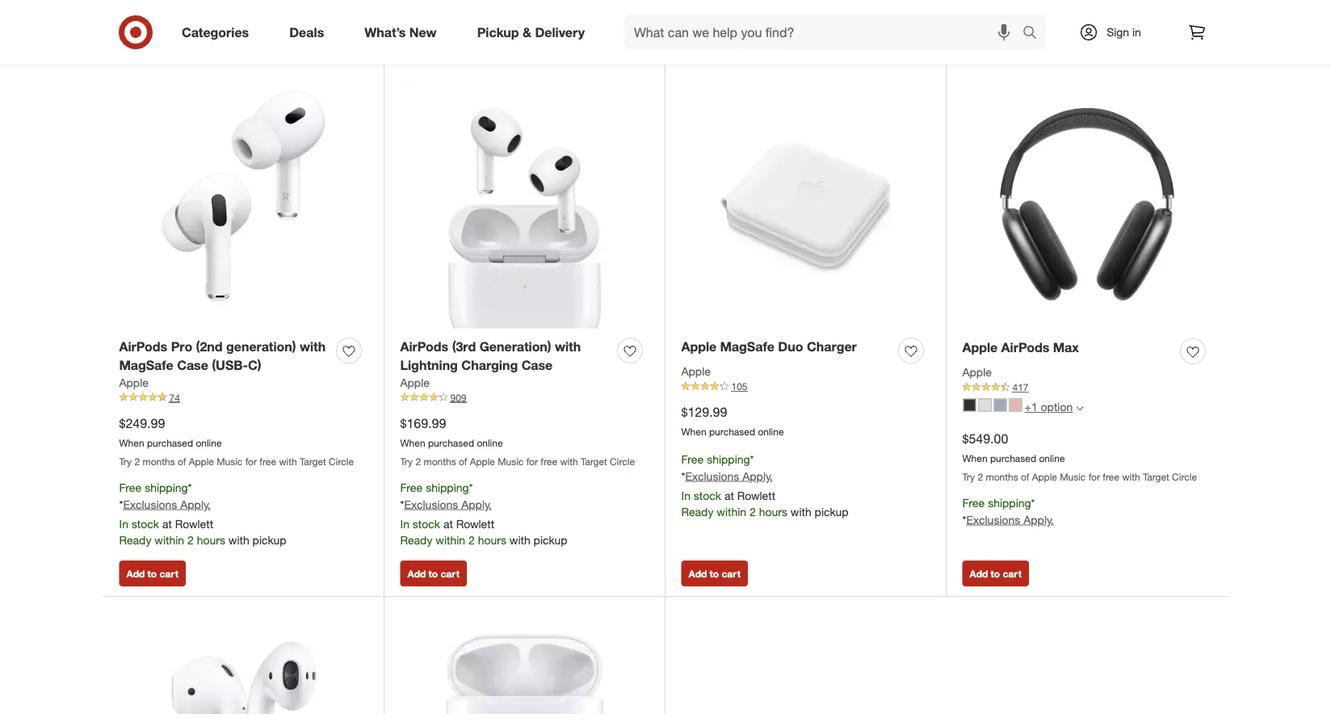 Task type: describe. For each thing, give the bounding box(es) containing it.
417
[[1013, 381, 1029, 393]]

2 inside $169.99 when purchased online try 2 months of apple music for free with target circle
[[416, 455, 421, 467]]

at for $169.99
[[444, 517, 453, 531]]

pink image
[[1010, 399, 1023, 412]]

purchased for $549.00
[[991, 452, 1037, 465]]

add to cart button for $129.99
[[682, 561, 748, 587]]

shipping for $249.99
[[145, 481, 188, 495]]

add to cart for $249.99
[[126, 568, 179, 580]]

with inside $249.99 when purchased online try 2 months of apple music for free with target circle
[[279, 455, 297, 467]]

airpods pro (2nd generation) with magsafe case (usb‑c) link
[[119, 338, 330, 375]]

apple magsafe duo charger link
[[682, 338, 857, 356]]

in
[[1133, 25, 1142, 39]]

free for with
[[541, 455, 558, 467]]

purchased for $169.99
[[428, 437, 474, 449]]

add to cart button for $169.99
[[400, 561, 467, 587]]

deals
[[290, 24, 324, 40]]

day
[[1038, 18, 1060, 34]]

what's new link
[[351, 15, 457, 50]]

$549.00
[[963, 431, 1009, 447]]

search button
[[1016, 15, 1055, 53]]

what's new
[[365, 24, 437, 40]]

at for $249.99
[[162, 517, 172, 531]]

apple link for airpods pro (2nd generation) with magsafe case (usb‑c)
[[119, 375, 149, 391]]

to for $129.99
[[710, 568, 719, 580]]

when for $249.99
[[119, 437, 144, 449]]

add to cart button for $549.00
[[963, 561, 1030, 587]]

shipping for $169.99
[[426, 481, 469, 495]]

search
[[1016, 26, 1055, 42]]

apple inside $549.00 when purchased online try 2 months of apple music for free with target circle
[[1033, 471, 1058, 483]]

music for $549.00
[[1061, 471, 1087, 483]]

6
[[113, 13, 123, 36]]

apple magsafe duo charger
[[682, 339, 857, 355]]

cart for $549.00
[[1003, 568, 1022, 580]]

free shipping * * exclusions apply.
[[963, 496, 1055, 527]]

of for $249.99
[[178, 455, 186, 467]]

case for (2nd
[[177, 357, 208, 373]]

when for $169.99
[[400, 437, 426, 449]]

airpods for airpods pro (2nd generation) with magsafe case (usb‑c)
[[119, 339, 167, 355]]

deals link
[[276, 15, 345, 50]]

at for $129.99
[[725, 489, 735, 503]]

$169.99
[[400, 416, 446, 431]]

909 link
[[400, 391, 649, 405]]

with inside airpods (3rd generation) with lightning charging case
[[555, 339, 581, 355]]

target inside $549.00 when purchased online try 2 months of apple music for free with target circle
[[1144, 471, 1170, 483]]

apply. for $169.99
[[462, 497, 492, 512]]

stock for $169.99
[[413, 517, 441, 531]]

$129.99
[[682, 405, 728, 420]]

categories
[[182, 24, 249, 40]]

to for $249.99
[[148, 568, 157, 580]]

shipping for $129.99
[[707, 452, 751, 467]]

all colors + 1 more colors element
[[1077, 402, 1084, 412]]

shipping button
[[1127, 9, 1219, 44]]

option
[[1041, 400, 1074, 414]]

delivery for pickup & delivery
[[535, 24, 585, 40]]

same day delivery
[[1001, 18, 1110, 34]]

apply. for $129.99
[[743, 469, 773, 483]]

(2nd
[[196, 339, 223, 355]]

new
[[410, 24, 437, 40]]

free for $129.99
[[682, 452, 704, 467]]

What can we help you find? suggestions appear below search field
[[625, 15, 1027, 50]]

lightning
[[400, 357, 458, 373]]

case for generation)
[[522, 357, 553, 373]]

$249.99 when purchased online try 2 months of apple music for free with target circle
[[119, 416, 354, 467]]

target for generation)
[[300, 455, 326, 467]]

target for with
[[581, 455, 608, 467]]

+1 option
[[1025, 400, 1074, 414]]

105 link
[[682, 380, 931, 394]]

in for $129.99
[[682, 489, 691, 503]]

pickup & delivery
[[477, 24, 585, 40]]

free shipping * * exclusions apply. in stock at  rowlett ready within 2 hours with pickup for $129.99
[[682, 452, 849, 519]]

add for $249.99
[[126, 568, 145, 580]]

apple airpods max
[[963, 340, 1080, 356]]

categories link
[[168, 15, 269, 50]]

within for $129.99
[[717, 505, 747, 519]]

pickup for pickup & delivery
[[477, 24, 519, 40]]

in for $249.99
[[119, 517, 128, 531]]

of for $549.00
[[1022, 471, 1030, 483]]

apple link for apple magsafe duo charger
[[682, 364, 711, 380]]

&
[[523, 24, 532, 40]]

what's
[[365, 24, 406, 40]]

$549.00 when purchased online try 2 months of apple music for free with target circle
[[963, 431, 1198, 483]]

online for $549.00
[[1040, 452, 1066, 465]]

2 horizontal spatial airpods
[[1002, 340, 1050, 356]]

74
[[169, 392, 180, 404]]

purchased for $249.99
[[147, 437, 193, 449]]

purchased for $129.99
[[710, 426, 756, 438]]

hours for $169.99
[[478, 533, 507, 547]]

add to cart for $549.00
[[970, 568, 1022, 580]]

apple link for apple airpods max
[[963, 364, 992, 381]]

sign in link
[[1066, 15, 1167, 50]]

pickup for $249.99
[[253, 533, 287, 547]]

909
[[451, 392, 467, 404]]

within for $249.99
[[155, 533, 184, 547]]

months for $549.00
[[986, 471, 1019, 483]]

exclusions for $249.99
[[123, 497, 177, 512]]



Task type: vqa. For each thing, say whether or not it's contained in the screenshot.
Snacks
no



Task type: locate. For each thing, give the bounding box(es) containing it.
apply. inside free shipping * * exclusions apply.
[[1024, 513, 1055, 527]]

magsafe inside the apple magsafe duo charger link
[[721, 339, 775, 355]]

airpods for airpods (3rd generation) with lightning charging case
[[400, 339, 449, 355]]

add for $129.99
[[689, 568, 707, 580]]

2 horizontal spatial ready
[[682, 505, 714, 519]]

duo
[[779, 339, 804, 355]]

2 horizontal spatial months
[[986, 471, 1019, 483]]

pickup button
[[761, 9, 840, 44]]

results
[[129, 13, 189, 36]]

0 horizontal spatial rowlett
[[175, 517, 214, 531]]

cart for $169.99
[[441, 568, 460, 580]]

online inside $249.99 when purchased online try 2 months of apple music for free with target circle
[[196, 437, 222, 449]]

magsafe down pro
[[119, 357, 174, 373]]

shipping down $129.99 when purchased online
[[707, 452, 751, 467]]

pickup for $129.99
[[815, 505, 849, 519]]

when down $169.99
[[400, 437, 426, 449]]

of down 74
[[178, 455, 186, 467]]

apple link for airpods (3rd generation) with lightning charging case
[[400, 375, 430, 391]]

months down $169.99
[[424, 455, 456, 467]]

when for $129.99
[[682, 426, 707, 438]]

+1 option button
[[957, 394, 1091, 420]]

airpods (3rd generation) with lightning charging case image
[[400, 79, 649, 328], [400, 79, 649, 328]]

months for $169.99
[[424, 455, 456, 467]]

2 horizontal spatial of
[[1022, 471, 1030, 483]]

music inside $249.99 when purchased online try 2 months of apple music for free with target circle
[[217, 455, 243, 467]]

delivery right &
[[535, 24, 585, 40]]

+1
[[1025, 400, 1038, 414]]

music for $249.99
[[217, 455, 243, 467]]

0 horizontal spatial free
[[260, 455, 276, 467]]

to for $169.99
[[429, 568, 438, 580]]

silver image
[[979, 399, 992, 412]]

add
[[126, 568, 145, 580], [408, 568, 426, 580], [689, 568, 707, 580], [970, 568, 989, 580]]

when down $249.99
[[119, 437, 144, 449]]

2 add to cart from the left
[[408, 568, 460, 580]]

free down $129.99
[[682, 452, 704, 467]]

shipping down $169.99
[[426, 481, 469, 495]]

74 link
[[119, 391, 368, 405]]

same day delivery button
[[971, 9, 1121, 44]]

1 horizontal spatial in
[[400, 517, 410, 531]]

1 horizontal spatial target
[[581, 455, 608, 467]]

2 horizontal spatial circle
[[1173, 471, 1198, 483]]

exclusions inside free shipping * * exclusions apply.
[[967, 513, 1021, 527]]

add to cart for $129.99
[[689, 568, 741, 580]]

online inside $169.99 when purchased online try 2 months of apple music for free with target circle
[[477, 437, 503, 449]]

0 horizontal spatial free shipping * * exclusions apply. in stock at  rowlett ready within 2 hours with pickup
[[119, 481, 287, 547]]

max
[[1054, 340, 1080, 356]]

free shipping * * exclusions apply. in stock at  rowlett ready within 2 hours with pickup down $169.99 when purchased online try 2 months of apple music for free with target circle
[[400, 481, 568, 547]]

1 horizontal spatial music
[[498, 455, 524, 467]]

purchased
[[710, 426, 756, 438], [147, 437, 193, 449], [428, 437, 474, 449], [991, 452, 1037, 465]]

hours
[[759, 505, 788, 519], [197, 533, 225, 547], [478, 533, 507, 547]]

exclusions apply. link for $249.99
[[123, 497, 211, 512]]

ready for $169.99
[[400, 533, 433, 547]]

purchased inside $249.99 when purchased online try 2 months of apple music for free with target circle
[[147, 437, 193, 449]]

circle for with
[[610, 455, 635, 467]]

target inside $249.99 when purchased online try 2 months of apple music for free with target circle
[[300, 455, 326, 467]]

free for $249.99
[[119, 481, 142, 495]]

0 horizontal spatial pickup
[[253, 533, 287, 547]]

at
[[725, 489, 735, 503], [162, 517, 172, 531], [444, 517, 453, 531]]

when for $549.00
[[963, 452, 988, 465]]

1 horizontal spatial free shipping * * exclusions apply. in stock at  rowlett ready within 2 hours with pickup
[[400, 481, 568, 547]]

to for $549.00
[[991, 568, 1001, 580]]

0 horizontal spatial pickup
[[477, 24, 519, 40]]

*
[[751, 452, 754, 467], [682, 469, 686, 483], [188, 481, 192, 495], [469, 481, 473, 495], [1032, 496, 1036, 510], [119, 497, 123, 512], [400, 497, 404, 512], [963, 513, 967, 527]]

online down "+1 option" at the bottom right
[[1040, 452, 1066, 465]]

rowlett for $249.99
[[175, 517, 214, 531]]

1 cart from the left
[[160, 568, 179, 580]]

free down $549.00 at the right bottom
[[963, 496, 985, 510]]

pickup
[[791, 18, 830, 34], [477, 24, 519, 40]]

for for charging
[[527, 455, 538, 467]]

cart for $249.99
[[160, 568, 179, 580]]

apple link up $249.99
[[119, 375, 149, 391]]

exclusions
[[686, 469, 740, 483], [123, 497, 177, 512], [404, 497, 459, 512], [967, 513, 1021, 527]]

same
[[1001, 18, 1034, 34]]

2 horizontal spatial in
[[682, 489, 691, 503]]

music
[[217, 455, 243, 467], [498, 455, 524, 467], [1061, 471, 1087, 483]]

$129.99 when purchased online
[[682, 405, 784, 438]]

rowlett
[[738, 489, 776, 503], [175, 517, 214, 531], [456, 517, 495, 531]]

try down $249.99
[[119, 455, 132, 467]]

1 horizontal spatial pickup
[[534, 533, 568, 547]]

airpods inside airpods (3rd generation) with lightning charging case
[[400, 339, 449, 355]]

online down '74' link
[[196, 437, 222, 449]]

for
[[245, 455, 257, 467], [527, 455, 538, 467], [1089, 471, 1101, 483]]

free down $249.99
[[119, 481, 142, 495]]

free
[[682, 452, 704, 467], [119, 481, 142, 495], [400, 481, 423, 495], [963, 496, 985, 510]]

music down '74' link
[[217, 455, 243, 467]]

online for $169.99
[[477, 437, 503, 449]]

purchased down $169.99
[[428, 437, 474, 449]]

for inside $249.99 when purchased online try 2 months of apple music for free with target circle
[[245, 455, 257, 467]]

apple wireless charging case for airpods image
[[400, 613, 649, 714], [400, 613, 649, 714]]

shipping inside free shipping * * exclusions apply.
[[989, 496, 1032, 510]]

online for $129.99
[[758, 426, 784, 438]]

sign in
[[1107, 25, 1142, 39]]

delivery inside button
[[1064, 18, 1110, 34]]

1 horizontal spatial magsafe
[[721, 339, 775, 355]]

cart
[[160, 568, 179, 580], [441, 568, 460, 580], [722, 568, 741, 580], [1003, 568, 1022, 580]]

3 cart from the left
[[722, 568, 741, 580]]

pickup inside button
[[791, 18, 830, 34]]

105
[[732, 381, 748, 393]]

circle
[[329, 455, 354, 467], [610, 455, 635, 467], [1173, 471, 1198, 483]]

2 horizontal spatial music
[[1061, 471, 1087, 483]]

1 horizontal spatial try
[[400, 455, 413, 467]]

pro
[[171, 339, 193, 355]]

cart for $129.99
[[722, 568, 741, 580]]

try for $249.99
[[119, 455, 132, 467]]

charger
[[807, 339, 857, 355]]

airpods
[[119, 339, 167, 355], [400, 339, 449, 355], [1002, 340, 1050, 356]]

airpods pro (2nd generation) with magsafe case (usb‑c) image
[[119, 79, 368, 328], [119, 79, 368, 328]]

1 case from the left
[[177, 357, 208, 373]]

2 horizontal spatial stock
[[694, 489, 722, 503]]

exclusions apply. link for $129.99
[[686, 469, 773, 483]]

airpods left pro
[[119, 339, 167, 355]]

apple airpods max image
[[963, 79, 1213, 329], [963, 79, 1213, 329]]

case inside airpods (3rd generation) with lightning charging case
[[522, 357, 553, 373]]

apply. down $169.99 when purchased online try 2 months of apple music for free with target circle
[[462, 497, 492, 512]]

ready for $249.99
[[119, 533, 151, 547]]

2 horizontal spatial at
[[725, 489, 735, 503]]

(3rd
[[452, 339, 476, 355]]

2 horizontal spatial target
[[1144, 471, 1170, 483]]

rowlett for $129.99
[[738, 489, 776, 503]]

free for generation)
[[260, 455, 276, 467]]

for for magsafe
[[245, 455, 257, 467]]

circle inside $249.99 when purchased online try 2 months of apple music for free with target circle
[[329, 455, 354, 467]]

0 horizontal spatial magsafe
[[119, 357, 174, 373]]

apple magsafe duo charger image
[[682, 79, 931, 328], [682, 79, 931, 328]]

apple link down lightning
[[400, 375, 430, 391]]

0 horizontal spatial for
[[245, 455, 257, 467]]

1 horizontal spatial delivery
[[1064, 18, 1110, 34]]

try down $549.00 at the right bottom
[[963, 471, 976, 483]]

apple inside $249.99 when purchased online try 2 months of apple music for free with target circle
[[189, 455, 214, 467]]

when
[[682, 426, 707, 438], [119, 437, 144, 449], [400, 437, 426, 449], [963, 452, 988, 465]]

ready
[[682, 505, 714, 519], [119, 533, 151, 547], [400, 533, 433, 547]]

purchased down $129.99
[[710, 426, 756, 438]]

all colors + 1 more colors image
[[1077, 405, 1084, 412]]

4 to from the left
[[991, 568, 1001, 580]]

0 horizontal spatial target
[[300, 455, 326, 467]]

for inside $549.00 when purchased online try 2 months of apple music for free with target circle
[[1089, 471, 1101, 483]]

try inside $249.99 when purchased online try 2 months of apple music for free with target circle
[[119, 455, 132, 467]]

0 horizontal spatial at
[[162, 517, 172, 531]]

2 add from the left
[[408, 568, 426, 580]]

when inside $129.99 when purchased online
[[682, 426, 707, 438]]

try
[[119, 455, 132, 467], [400, 455, 413, 467], [963, 471, 976, 483]]

circle inside $549.00 when purchased online try 2 months of apple music for free with target circle
[[1173, 471, 1198, 483]]

with
[[300, 339, 326, 355], [555, 339, 581, 355], [279, 455, 297, 467], [560, 455, 578, 467], [1123, 471, 1141, 483], [791, 505, 812, 519], [229, 533, 250, 547], [510, 533, 531, 547]]

pickup for pickup
[[791, 18, 830, 34]]

free inside $249.99 when purchased online try 2 months of apple music for free with target circle
[[260, 455, 276, 467]]

hours for $129.99
[[759, 505, 788, 519]]

months inside $249.99 when purchased online try 2 months of apple music for free with target circle
[[143, 455, 175, 467]]

0 horizontal spatial in
[[119, 517, 128, 531]]

1 horizontal spatial case
[[522, 357, 553, 373]]

apple airpods (2nd generation) with charging case image
[[119, 613, 368, 714], [119, 613, 368, 714]]

music for $169.99
[[498, 455, 524, 467]]

2 case from the left
[[522, 357, 553, 373]]

free inside $169.99 when purchased online try 2 months of apple music for free with target circle
[[541, 455, 558, 467]]

1 horizontal spatial airpods
[[400, 339, 449, 355]]

0 horizontal spatial case
[[177, 357, 208, 373]]

1 horizontal spatial pickup
[[791, 18, 830, 34]]

generation)
[[226, 339, 296, 355]]

shipping down $549.00 at the right bottom
[[989, 496, 1032, 510]]

delivery for same day delivery
[[1064, 18, 1110, 34]]

2 cart from the left
[[441, 568, 460, 580]]

0 horizontal spatial circle
[[329, 455, 354, 467]]

add to cart button
[[119, 561, 186, 587], [400, 561, 467, 587], [682, 561, 748, 587], [963, 561, 1030, 587]]

1 horizontal spatial free
[[541, 455, 558, 467]]

apply.
[[743, 469, 773, 483], [180, 497, 211, 512], [462, 497, 492, 512], [1024, 513, 1055, 527]]

when inside $549.00 when purchased online try 2 months of apple music for free with target circle
[[963, 452, 988, 465]]

0 horizontal spatial ready
[[119, 533, 151, 547]]

to
[[148, 568, 157, 580], [429, 568, 438, 580], [710, 568, 719, 580], [991, 568, 1001, 580]]

exclusions for $549.00
[[967, 513, 1021, 527]]

try inside $549.00 when purchased online try 2 months of apple music for free with target circle
[[963, 471, 976, 483]]

2 horizontal spatial hours
[[759, 505, 788, 519]]

magsafe
[[721, 339, 775, 355], [119, 357, 174, 373]]

of up free shipping * * exclusions apply.
[[1022, 471, 1030, 483]]

online down 105 link
[[758, 426, 784, 438]]

exclusions for $129.99
[[686, 469, 740, 483]]

within
[[717, 505, 747, 519], [155, 533, 184, 547], [436, 533, 466, 547]]

space gray image
[[964, 399, 977, 412]]

1 horizontal spatial within
[[436, 533, 466, 547]]

add to cart
[[126, 568, 179, 580], [408, 568, 460, 580], [689, 568, 741, 580], [970, 568, 1022, 580]]

2 inside $549.00 when purchased online try 2 months of apple music for free with target circle
[[978, 471, 984, 483]]

shipping
[[1157, 18, 1208, 34]]

stock for $129.99
[[694, 489, 722, 503]]

apple airpods max link
[[963, 339, 1080, 357]]

add for $549.00
[[970, 568, 989, 580]]

1 to from the left
[[148, 568, 157, 580]]

$169.99 when purchased online try 2 months of apple music for free with target circle
[[400, 416, 635, 467]]

0 horizontal spatial months
[[143, 455, 175, 467]]

pickup & delivery link
[[464, 15, 605, 50]]

magsafe inside airpods pro (2nd generation) with magsafe case (usb‑c)
[[119, 357, 174, 373]]

apply. for $249.99
[[180, 497, 211, 512]]

4 add to cart button from the left
[[963, 561, 1030, 587]]

delivery
[[1064, 18, 1110, 34], [535, 24, 585, 40]]

charging
[[462, 357, 518, 373]]

of inside $249.99 when purchased online try 2 months of apple music for free with target circle
[[178, 455, 186, 467]]

apple link up space gray icon
[[963, 364, 992, 381]]

free down $169.99
[[400, 481, 423, 495]]

0 horizontal spatial within
[[155, 533, 184, 547]]

shipping down $249.99
[[145, 481, 188, 495]]

purchased inside $169.99 when purchased online try 2 months of apple music for free with target circle
[[428, 437, 474, 449]]

months
[[143, 455, 175, 467], [424, 455, 456, 467], [986, 471, 1019, 483]]

ready for $129.99
[[682, 505, 714, 519]]

2 horizontal spatial free shipping * * exclusions apply. in stock at  rowlett ready within 2 hours with pickup
[[682, 452, 849, 519]]

stock for $249.99
[[132, 517, 159, 531]]

4 add from the left
[[970, 568, 989, 580]]

1 horizontal spatial rowlett
[[456, 517, 495, 531]]

shipping
[[707, 452, 751, 467], [145, 481, 188, 495], [426, 481, 469, 495], [989, 496, 1032, 510]]

0 horizontal spatial airpods
[[119, 339, 167, 355]]

2 horizontal spatial free
[[1103, 471, 1120, 483]]

0 horizontal spatial music
[[217, 455, 243, 467]]

apply. down $129.99 when purchased online
[[743, 469, 773, 483]]

2
[[134, 455, 140, 467], [416, 455, 421, 467], [978, 471, 984, 483], [750, 505, 756, 519], [187, 533, 194, 547], [469, 533, 475, 547]]

sky blue image
[[995, 399, 1007, 412]]

months inside $169.99 when purchased online try 2 months of apple music for free with target circle
[[424, 455, 456, 467]]

exclusions apply. link for $169.99
[[404, 497, 492, 512]]

$249.99
[[119, 416, 165, 431]]

2 horizontal spatial pickup
[[815, 505, 849, 519]]

free inside $549.00 when purchased online try 2 months of apple music for free with target circle
[[1103, 471, 1120, 483]]

free
[[260, 455, 276, 467], [541, 455, 558, 467], [1103, 471, 1120, 483]]

online inside $549.00 when purchased online try 2 months of apple music for free with target circle
[[1040, 452, 1066, 465]]

apple inside $169.99 when purchased online try 2 months of apple music for free with target circle
[[470, 455, 495, 467]]

0 horizontal spatial hours
[[197, 533, 225, 547]]

months inside $549.00 when purchased online try 2 months of apple music for free with target circle
[[986, 471, 1019, 483]]

free for $549.00
[[963, 496, 985, 510]]

online down 909 link
[[477, 437, 503, 449]]

1 horizontal spatial hours
[[478, 533, 507, 547]]

airpods (3rd generation) with lightning charging case link
[[400, 338, 611, 375]]

3 add from the left
[[689, 568, 707, 580]]

3 add to cart button from the left
[[682, 561, 748, 587]]

when inside $169.99 when purchased online try 2 months of apple music for free with target circle
[[400, 437, 426, 449]]

airpods up lightning
[[400, 339, 449, 355]]

1 horizontal spatial for
[[527, 455, 538, 467]]

1 horizontal spatial of
[[459, 455, 467, 467]]

purchased inside $129.99 when purchased online
[[710, 426, 756, 438]]

circle for generation)
[[329, 455, 354, 467]]

apple link
[[682, 364, 711, 380], [963, 364, 992, 381], [119, 375, 149, 391], [400, 375, 430, 391]]

417 link
[[963, 381, 1213, 395]]

in for $169.99
[[400, 517, 410, 531]]

1 vertical spatial magsafe
[[119, 357, 174, 373]]

2 horizontal spatial for
[[1089, 471, 1101, 483]]

case
[[177, 357, 208, 373], [522, 357, 553, 373]]

1 horizontal spatial at
[[444, 517, 453, 531]]

rowlett for $169.99
[[456, 517, 495, 531]]

2 inside $249.99 when purchased online try 2 months of apple music for free with target circle
[[134, 455, 140, 467]]

try for $549.00
[[963, 471, 976, 483]]

try down $169.99
[[400, 455, 413, 467]]

1 add to cart button from the left
[[119, 561, 186, 587]]

free for $169.99
[[400, 481, 423, 495]]

apply. for $549.00
[[1024, 513, 1055, 527]]

apply. down $549.00 when purchased online try 2 months of apple music for free with target circle
[[1024, 513, 1055, 527]]

free shipping * * exclusions apply. in stock at  rowlett ready within 2 hours with pickup
[[682, 452, 849, 519], [119, 481, 287, 547], [400, 481, 568, 547]]

apple
[[682, 339, 717, 355], [963, 340, 998, 356], [682, 364, 711, 379], [963, 365, 992, 379], [119, 375, 149, 390], [400, 375, 430, 390], [189, 455, 214, 467], [470, 455, 495, 467], [1033, 471, 1058, 483]]

purchased down $249.99
[[147, 437, 193, 449]]

2 horizontal spatial rowlett
[[738, 489, 776, 503]]

for inside $169.99 when purchased online try 2 months of apple music for free with target circle
[[527, 455, 538, 467]]

months for $249.99
[[143, 455, 175, 467]]

free shipping * * exclusions apply. in stock at  rowlett ready within 2 hours with pickup down $249.99 when purchased online try 2 months of apple music for free with target circle at the bottom left
[[119, 481, 287, 547]]

of down 909
[[459, 455, 467, 467]]

case inside airpods pro (2nd generation) with magsafe case (usb‑c)
[[177, 357, 208, 373]]

music inside $549.00 when purchased online try 2 months of apple music for free with target circle
[[1061, 471, 1087, 483]]

circle inside $169.99 when purchased online try 2 months of apple music for free with target circle
[[610, 455, 635, 467]]

add to cart button for $249.99
[[119, 561, 186, 587]]

try inside $169.99 when purchased online try 2 months of apple music for free with target circle
[[400, 455, 413, 467]]

with inside airpods pro (2nd generation) with magsafe case (usb‑c)
[[300, 339, 326, 355]]

apple link up $129.99
[[682, 364, 711, 380]]

of
[[178, 455, 186, 467], [459, 455, 467, 467], [1022, 471, 1030, 483]]

when down $129.99
[[682, 426, 707, 438]]

airpods pro (2nd generation) with magsafe case (usb‑c)
[[119, 339, 326, 373]]

1 horizontal spatial ready
[[400, 533, 433, 547]]

with inside $549.00 when purchased online try 2 months of apple music for free with target circle
[[1123, 471, 1141, 483]]

purchased down $549.00 at the right bottom
[[991, 452, 1037, 465]]

free shipping * * exclusions apply. in stock at  rowlett ready within 2 hours with pickup for $249.99
[[119, 481, 287, 547]]

music down all colors + 1 more colors image
[[1061, 471, 1087, 483]]

free inside free shipping * * exclusions apply.
[[963, 496, 985, 510]]

of inside $549.00 when purchased online try 2 months of apple music for free with target circle
[[1022, 471, 1030, 483]]

hours for $249.99
[[197, 533, 225, 547]]

generation)
[[480, 339, 552, 355]]

free shipping * * exclusions apply. in stock at  rowlett ready within 2 hours with pickup for $169.99
[[400, 481, 568, 547]]

airpods (3rd generation) with lightning charging case
[[400, 339, 581, 373]]

when inside $249.99 when purchased online try 2 months of apple music for free with target circle
[[119, 437, 144, 449]]

2 to from the left
[[429, 568, 438, 580]]

within for $169.99
[[436, 533, 466, 547]]

add for $169.99
[[408, 568, 426, 580]]

months down $249.99
[[143, 455, 175, 467]]

delivery right day
[[1064, 18, 1110, 34]]

pickup for $169.99
[[534, 533, 568, 547]]

online inside $129.99 when purchased online
[[758, 426, 784, 438]]

2 horizontal spatial try
[[963, 471, 976, 483]]

0 horizontal spatial delivery
[[535, 24, 585, 40]]

2 add to cart button from the left
[[400, 561, 467, 587]]

1 horizontal spatial circle
[[610, 455, 635, 467]]

add to cart for $169.99
[[408, 568, 460, 580]]

0 horizontal spatial of
[[178, 455, 186, 467]]

2 horizontal spatial within
[[717, 505, 747, 519]]

0 horizontal spatial stock
[[132, 517, 159, 531]]

airpods up 417
[[1002, 340, 1050, 356]]

of for $169.99
[[459, 455, 467, 467]]

music down 909 link
[[498, 455, 524, 467]]

case down pro
[[177, 357, 208, 373]]

exclusions for $169.99
[[404, 497, 459, 512]]

with inside $169.99 when purchased online try 2 months of apple music for free with target circle
[[560, 455, 578, 467]]

0 vertical spatial magsafe
[[721, 339, 775, 355]]

sign
[[1107, 25, 1130, 39]]

try for $169.99
[[400, 455, 413, 467]]

stock
[[694, 489, 722, 503], [132, 517, 159, 531], [413, 517, 441, 531]]

1 add to cart from the left
[[126, 568, 179, 580]]

target inside $169.99 when purchased online try 2 months of apple music for free with target circle
[[581, 455, 608, 467]]

1 horizontal spatial stock
[[413, 517, 441, 531]]

3 to from the left
[[710, 568, 719, 580]]

shipping for $549.00
[[989, 496, 1032, 510]]

of inside $169.99 when purchased online try 2 months of apple music for free with target circle
[[459, 455, 467, 467]]

exclusions apply. link
[[686, 469, 773, 483], [123, 497, 211, 512], [404, 497, 492, 512], [967, 513, 1055, 527]]

music inside $169.99 when purchased online try 2 months of apple music for free with target circle
[[498, 455, 524, 467]]

6 results
[[113, 13, 189, 36]]

pickup
[[815, 505, 849, 519], [253, 533, 287, 547], [534, 533, 568, 547]]

case down generation)
[[522, 357, 553, 373]]

4 add to cart from the left
[[970, 568, 1022, 580]]

apply. down $249.99 when purchased online try 2 months of apple music for free with target circle at the bottom left
[[180, 497, 211, 512]]

magsafe up 105
[[721, 339, 775, 355]]

1 add from the left
[[126, 568, 145, 580]]

free shipping * * exclusions apply. in stock at  rowlett ready within 2 hours with pickup down $129.99 when purchased online
[[682, 452, 849, 519]]

1 horizontal spatial months
[[424, 455, 456, 467]]

0 horizontal spatial try
[[119, 455, 132, 467]]

airpods inside airpods pro (2nd generation) with magsafe case (usb‑c)
[[119, 339, 167, 355]]

3 add to cart from the left
[[689, 568, 741, 580]]

when down $549.00 at the right bottom
[[963, 452, 988, 465]]

(usb‑c)
[[212, 357, 262, 373]]

target
[[300, 455, 326, 467], [581, 455, 608, 467], [1144, 471, 1170, 483]]

online for $249.99
[[196, 437, 222, 449]]

months up free shipping * * exclusions apply.
[[986, 471, 1019, 483]]

purchased inside $549.00 when purchased online try 2 months of apple music for free with target circle
[[991, 452, 1037, 465]]

4 cart from the left
[[1003, 568, 1022, 580]]



